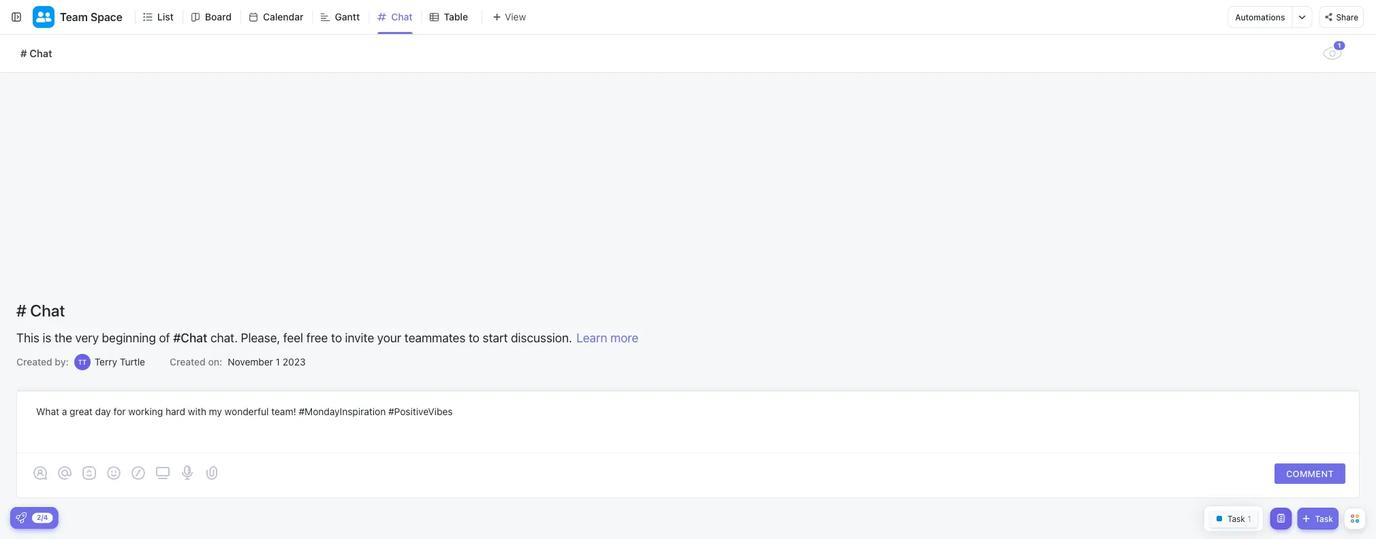 Task type: describe. For each thing, give the bounding box(es) containing it.
comment
[[1286, 469, 1334, 479]]

what a great day for working hard with my wonderful team! #mondayinspiration #positivevibes
[[36, 406, 453, 418]]

invite
[[345, 330, 374, 345]]

of
[[159, 330, 170, 345]]

#positivevibes
[[388, 406, 453, 418]]

share
[[1336, 12, 1359, 22]]

learn
[[577, 330, 607, 345]]

automations button
[[1229, 7, 1292, 27]]

the
[[54, 330, 72, 345]]

comment button
[[1275, 464, 1346, 484]]

0 vertical spatial # chat
[[20, 47, 52, 59]]

calendar
[[263, 11, 304, 22]]

my
[[209, 406, 222, 418]]

calendar link
[[263, 0, 309, 34]]

1 inside 1 dropdown button
[[1338, 42, 1341, 49]]

discussion.
[[511, 330, 572, 345]]

task
[[1315, 514, 1333, 524]]

list link
[[157, 0, 179, 34]]

tt
[[78, 358, 87, 366]]

1 vertical spatial # chat
[[16, 301, 65, 320]]

share button
[[1319, 6, 1364, 28]]

gantt
[[335, 11, 360, 22]]

your
[[377, 330, 401, 345]]

2 vertical spatial chat
[[30, 301, 65, 320]]

terry
[[95, 357, 117, 368]]

table
[[444, 11, 468, 22]]

team
[[60, 11, 88, 24]]

teammates
[[405, 330, 466, 345]]

1 button
[[1322, 40, 1347, 60]]

for
[[114, 406, 126, 418]]

hard
[[166, 406, 185, 418]]

created by:
[[16, 357, 69, 368]]

terry turtle
[[95, 357, 145, 368]]

beginning
[[102, 330, 156, 345]]

this
[[16, 330, 39, 345]]

onboarding checklist button element
[[16, 513, 27, 524]]

automations
[[1236, 12, 1285, 22]]

2023
[[283, 357, 306, 368]]

feel
[[283, 330, 303, 345]]

with
[[188, 406, 206, 418]]

please,
[[241, 330, 280, 345]]

1 to from the left
[[331, 330, 342, 345]]

chat inside 'link'
[[391, 11, 413, 22]]

#chat
[[173, 330, 207, 345]]

view
[[505, 11, 526, 22]]



Task type: vqa. For each thing, say whether or not it's contained in the screenshot.
great
yes



Task type: locate. For each thing, give the bounding box(es) containing it.
created down this
[[16, 357, 52, 368]]

team space button
[[55, 2, 123, 32]]

1 horizontal spatial created
[[170, 357, 206, 368]]

learn more link
[[577, 330, 639, 345]]

1 horizontal spatial to
[[469, 330, 480, 345]]

board link
[[205, 0, 237, 34]]

great
[[70, 406, 93, 418]]

more
[[610, 330, 639, 345]]

# chat down user friends image
[[20, 47, 52, 59]]

very
[[75, 330, 99, 345]]

0 horizontal spatial to
[[331, 330, 342, 345]]

team space
[[60, 11, 123, 24]]

0 horizontal spatial created
[[16, 357, 52, 368]]

start
[[483, 330, 508, 345]]

chat
[[391, 11, 413, 22], [29, 47, 52, 59], [30, 301, 65, 320]]

turtle
[[120, 357, 145, 368]]

chat.
[[210, 330, 238, 345]]

chat right 'gantt' link
[[391, 11, 413, 22]]

board
[[205, 11, 232, 22]]

day
[[95, 406, 111, 418]]

november
[[228, 357, 273, 368]]

created on: november 1 2023
[[170, 357, 306, 368]]

# chat
[[20, 47, 52, 59], [16, 301, 65, 320]]

created for created on: november 1 2023
[[170, 357, 206, 368]]

chat link
[[391, 0, 418, 34]]

user friends image
[[36, 11, 51, 23]]

created down #chat
[[170, 357, 206, 368]]

view button
[[482, 9, 530, 26]]

1 left 2023
[[276, 357, 280, 368]]

#
[[20, 47, 27, 59], [16, 301, 27, 320]]

onboarding checklist button image
[[16, 513, 27, 524]]

1 down share button
[[1338, 42, 1341, 49]]

this is the very beginning of #chat chat. please, feel free to invite your teammates to start discussion. learn more
[[16, 330, 639, 345]]

0 vertical spatial chat
[[391, 11, 413, 22]]

1
[[1338, 42, 1341, 49], [276, 357, 280, 368]]

on:
[[208, 357, 222, 368]]

2/4
[[37, 514, 48, 522]]

table link
[[444, 0, 474, 34]]

created
[[16, 357, 52, 368], [170, 357, 206, 368]]

wonderful
[[225, 406, 269, 418]]

created for created by:
[[16, 357, 52, 368]]

0 vertical spatial #
[[20, 47, 27, 59]]

working
[[128, 406, 163, 418]]

is
[[43, 330, 51, 345]]

1 vertical spatial 1
[[276, 357, 280, 368]]

2 to from the left
[[469, 330, 480, 345]]

chat down user friends image
[[29, 47, 52, 59]]

1 vertical spatial #
[[16, 301, 27, 320]]

1 vertical spatial chat
[[29, 47, 52, 59]]

1 horizontal spatial 1
[[1338, 42, 1341, 49]]

by:
[[55, 357, 69, 368]]

to left start
[[469, 330, 480, 345]]

team!
[[271, 406, 296, 418]]

#mondayinspiration
[[299, 406, 386, 418]]

to
[[331, 330, 342, 345], [469, 330, 480, 345]]

0 vertical spatial 1
[[1338, 42, 1341, 49]]

0 horizontal spatial 1
[[276, 357, 280, 368]]

chat up is
[[30, 301, 65, 320]]

2 created from the left
[[170, 357, 206, 368]]

list
[[157, 11, 174, 22]]

what
[[36, 406, 59, 418]]

gantt link
[[335, 0, 365, 34]]

# chat up is
[[16, 301, 65, 320]]

a
[[62, 406, 67, 418]]

1 created from the left
[[16, 357, 52, 368]]

to right free
[[331, 330, 342, 345]]

free
[[306, 330, 328, 345]]

space
[[90, 11, 123, 24]]



